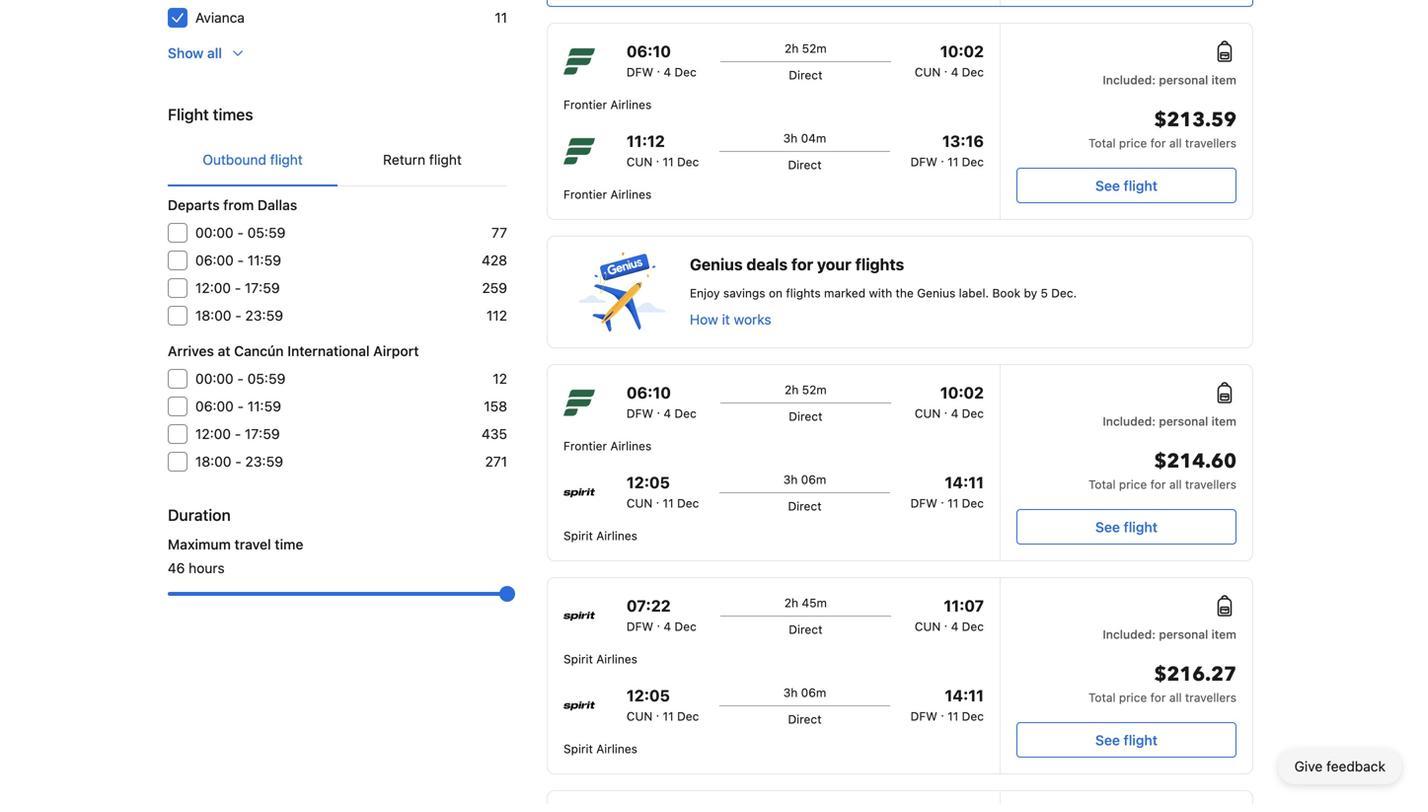 Task type: vqa. For each thing, say whether or not it's contained in the screenshot.
topmost the San
no



Task type: locate. For each thing, give the bounding box(es) containing it.
0 vertical spatial 10:02
[[940, 42, 984, 61]]

1 12:00 from the top
[[195, 280, 231, 296]]

3 included: from the top
[[1103, 628, 1156, 642]]

1 frontier airlines from the top
[[564, 98, 652, 112]]

2 10:02 cun . 4 dec from the top
[[915, 383, 984, 420]]

2 18:00 - 23:59 from the top
[[195, 454, 283, 470]]

price for $216.27
[[1119, 691, 1147, 705]]

18:00 - 23:59 up duration
[[195, 454, 283, 470]]

travellers down $216.27 on the bottom of page
[[1185, 691, 1237, 705]]

0 vertical spatial 2h 52m
[[785, 41, 827, 55]]

1 12:05 from the top
[[627, 473, 670, 492]]

2 vertical spatial item
[[1212, 628, 1237, 642]]

1 vertical spatial 14:11 dfw . 11 dec
[[911, 686, 984, 723]]

12:00 up duration
[[195, 426, 231, 442]]

18:00 - 23:59 for from
[[195, 307, 283, 324]]

12:05 for $216.27
[[627, 686, 670, 705]]

2 vertical spatial frontier airlines
[[564, 439, 652, 453]]

1 vertical spatial genius
[[917, 286, 956, 300]]

10:02 cun . 4 dec
[[915, 42, 984, 79], [915, 383, 984, 420]]

0 vertical spatial 00:00 - 05:59
[[195, 225, 286, 241]]

3 travellers from the top
[[1185, 691, 1237, 705]]

outbound
[[203, 152, 266, 168]]

1 travellers from the top
[[1185, 136, 1237, 150]]

see flight down $214.60 total price for all travellers
[[1096, 519, 1158, 535]]

1 included: from the top
[[1103, 73, 1156, 87]]

52m
[[802, 41, 827, 55], [802, 383, 827, 397]]

personal up $216.27 on the bottom of page
[[1159, 628, 1209, 642]]

personal for $213.59
[[1159, 73, 1209, 87]]

0 vertical spatial 06:10 dfw . 4 dec
[[627, 42, 697, 79]]

3 spirit from the top
[[564, 742, 593, 756]]

for down $216.27 on the bottom of page
[[1151, 691, 1166, 705]]

1 see flight from the top
[[1096, 178, 1158, 194]]

2 frontier from the top
[[564, 188, 607, 201]]

genius up enjoy
[[690, 255, 743, 274]]

2 06:10 dfw . 4 dec from the top
[[627, 383, 697, 420]]

dec
[[675, 65, 697, 79], [962, 65, 984, 79], [677, 155, 699, 169], [962, 155, 984, 169], [675, 407, 697, 420], [962, 407, 984, 420], [677, 496, 699, 510], [962, 496, 984, 510], [675, 620, 697, 634], [962, 620, 984, 634], [677, 710, 699, 723], [962, 710, 984, 723]]

genius
[[690, 255, 743, 274], [917, 286, 956, 300]]

1 personal from the top
[[1159, 73, 1209, 87]]

0 vertical spatial see
[[1096, 178, 1120, 194]]

2 vertical spatial included:
[[1103, 628, 1156, 642]]

1 vertical spatial included:
[[1103, 415, 1156, 428]]

flight down $214.60 total price for all travellers
[[1124, 519, 1158, 535]]

1 vertical spatial frontier airlines
[[564, 188, 652, 201]]

2 vertical spatial spirit airlines
[[564, 742, 638, 756]]

1 total from the top
[[1089, 136, 1116, 150]]

2h 45m
[[784, 596, 827, 610]]

3 price from the top
[[1119, 691, 1147, 705]]

06:10 dfw . 4 dec up 11:12
[[627, 42, 697, 79]]

14:11 dfw . 11 dec for $214.60
[[911, 473, 984, 510]]

1 vertical spatial 3h 06m
[[783, 686, 826, 700]]

06:00 for departs
[[195, 252, 234, 268]]

1 vertical spatial included: personal item
[[1103, 415, 1237, 428]]

travellers for $214.60
[[1185, 478, 1237, 492]]

for inside $216.27 total price for all travellers
[[1151, 691, 1166, 705]]

5
[[1041, 286, 1048, 300]]

1 vertical spatial total
[[1089, 478, 1116, 492]]

10:02 up 13:16
[[940, 42, 984, 61]]

2 10:02 from the top
[[940, 383, 984, 402]]

0 vertical spatial genius
[[690, 255, 743, 274]]

travellers down '$214.60' on the right bottom of page
[[1185, 478, 1237, 492]]

06:10 dfw . 4 dec for $214.60
[[627, 383, 697, 420]]

0 vertical spatial item
[[1212, 73, 1237, 87]]

12:00 up at
[[195, 280, 231, 296]]

1 11:59 from the top
[[248, 252, 281, 268]]

2 05:59 from the top
[[247, 371, 286, 387]]

14:11
[[945, 473, 984, 492], [945, 686, 984, 705]]

3 see flight from the top
[[1096, 732, 1158, 749]]

1 vertical spatial 12:00
[[195, 426, 231, 442]]

2 00:00 - 05:59 from the top
[[195, 371, 286, 387]]

4
[[664, 65, 671, 79], [951, 65, 959, 79], [664, 407, 671, 420], [951, 407, 959, 420], [664, 620, 671, 634], [951, 620, 959, 634]]

1 vertical spatial 06m
[[801, 686, 826, 700]]

included: personal item
[[1103, 73, 1237, 87], [1103, 415, 1237, 428], [1103, 628, 1237, 642]]

18:00 up duration
[[195, 454, 231, 470]]

for for $213.59
[[1151, 136, 1166, 150]]

for for $216.27
[[1151, 691, 1166, 705]]

0 vertical spatial 2h
[[785, 41, 799, 55]]

46
[[168, 560, 185, 576]]

12
[[493, 371, 507, 387]]

2 2h 52m from the top
[[785, 383, 827, 397]]

see flight for $214.60
[[1096, 519, 1158, 535]]

06:00 - 11:59
[[195, 252, 281, 268], [195, 398, 281, 415]]

for down '$214.60' on the right bottom of page
[[1151, 478, 1166, 492]]

return flight
[[383, 152, 462, 168]]

flight inside button
[[270, 152, 303, 168]]

cun inside 11:07 cun . 4 dec
[[915, 620, 941, 634]]

2 vertical spatial personal
[[1159, 628, 1209, 642]]

1 17:59 from the top
[[245, 280, 280, 296]]

52m for $213.59
[[802, 41, 827, 55]]

- for 259
[[235, 280, 241, 296]]

1 vertical spatial 06:00
[[195, 398, 234, 415]]

flight right return
[[429, 152, 462, 168]]

0 vertical spatial spirit
[[564, 529, 593, 543]]

1 frontier from the top
[[564, 98, 607, 112]]

included: personal item for $213.59
[[1103, 73, 1237, 87]]

18:00 - 23:59
[[195, 307, 283, 324], [195, 454, 283, 470]]

hours
[[189, 560, 225, 576]]

2 12:00 - 17:59 from the top
[[195, 426, 280, 442]]

1 10:02 cun . 4 dec from the top
[[915, 42, 984, 79]]

2 06:00 from the top
[[195, 398, 234, 415]]

1 06m from the top
[[801, 473, 826, 487]]

0 vertical spatial included:
[[1103, 73, 1156, 87]]

1 vertical spatial item
[[1212, 415, 1237, 428]]

1 2h from the top
[[785, 41, 799, 55]]

dfw
[[627, 65, 654, 79], [911, 155, 938, 169], [627, 407, 654, 420], [911, 496, 938, 510], [627, 620, 654, 634], [911, 710, 938, 723]]

0 vertical spatial 12:00 - 17:59
[[195, 280, 280, 296]]

maximum
[[168, 536, 231, 553]]

0 vertical spatial 06:00
[[195, 252, 234, 268]]

1 vertical spatial spirit airlines
[[564, 652, 638, 666]]

1 10:02 from the top
[[940, 42, 984, 61]]

3 total from the top
[[1089, 691, 1116, 705]]

1 horizontal spatial genius
[[917, 286, 956, 300]]

genius deals for your flights
[[690, 255, 904, 274]]

1 vertical spatial 12:05 cun . 11 dec
[[627, 686, 699, 723]]

$214.60 total price for all travellers
[[1089, 448, 1237, 492]]

0 vertical spatial total
[[1089, 136, 1116, 150]]

spirit
[[564, 529, 593, 543], [564, 652, 593, 666], [564, 742, 593, 756]]

11
[[495, 9, 507, 26], [663, 155, 674, 169], [948, 155, 959, 169], [663, 496, 674, 510], [948, 496, 959, 510], [663, 710, 674, 723], [948, 710, 959, 723]]

spirit for $214.60
[[564, 529, 593, 543]]

23:59 for cancún
[[245, 454, 283, 470]]

travellers
[[1185, 136, 1237, 150], [1185, 478, 1237, 492], [1185, 691, 1237, 705]]

1 vertical spatial 06:00 - 11:59
[[195, 398, 281, 415]]

spirit airlines
[[564, 529, 638, 543], [564, 652, 638, 666], [564, 742, 638, 756]]

1 vertical spatial 17:59
[[245, 426, 280, 442]]

2 52m from the top
[[802, 383, 827, 397]]

18:00 - 23:59 for at
[[195, 454, 283, 470]]

1 00:00 - 05:59 from the top
[[195, 225, 286, 241]]

14:11 dfw . 11 dec for $216.27
[[911, 686, 984, 723]]

112
[[487, 307, 507, 324]]

17:59
[[245, 280, 280, 296], [245, 426, 280, 442]]

2 12:05 from the top
[[627, 686, 670, 705]]

06:00 - 11:59 for at
[[195, 398, 281, 415]]

1 12:00 - 17:59 from the top
[[195, 280, 280, 296]]

included: personal item up $213.59
[[1103, 73, 1237, 87]]

0 vertical spatial 06m
[[801, 473, 826, 487]]

2 vertical spatial spirit
[[564, 742, 593, 756]]

2 23:59 from the top
[[245, 454, 283, 470]]

price for $214.60
[[1119, 478, 1147, 492]]

18:00 - 23:59 up at
[[195, 307, 283, 324]]

0 horizontal spatial flights
[[786, 286, 821, 300]]

1 06:00 from the top
[[195, 252, 234, 268]]

00:00 - 05:59 for from
[[195, 225, 286, 241]]

at
[[218, 343, 230, 359]]

airlines
[[610, 98, 652, 112], [610, 188, 652, 201], [610, 439, 652, 453], [596, 529, 638, 543], [596, 652, 638, 666], [596, 742, 638, 756]]

1 vertical spatial see flight
[[1096, 519, 1158, 535]]

genius image
[[579, 253, 666, 332]]

0 vertical spatial 23:59
[[245, 307, 283, 324]]

2 vertical spatial travellers
[[1185, 691, 1237, 705]]

3h 06m for $216.27
[[783, 686, 826, 700]]

2 see flight from the top
[[1096, 519, 1158, 535]]

for inside $214.60 total price for all travellers
[[1151, 478, 1166, 492]]

travellers for $213.59
[[1185, 136, 1237, 150]]

11:59 for cancún
[[248, 398, 281, 415]]

flights right on
[[786, 286, 821, 300]]

3 2h from the top
[[784, 596, 799, 610]]

2h for $213.59
[[785, 41, 799, 55]]

1 vertical spatial 05:59
[[247, 371, 286, 387]]

2h for $214.60
[[785, 383, 799, 397]]

11:59 down dallas on the top left of the page
[[248, 252, 281, 268]]

259
[[482, 280, 507, 296]]

0 vertical spatial see flight button
[[1017, 168, 1237, 203]]

10:02 cun . 4 dec for $213.59
[[915, 42, 984, 79]]

see flight button down $214.60 total price for all travellers
[[1017, 509, 1237, 545]]

06:10 dfw . 4 dec
[[627, 42, 697, 79], [627, 383, 697, 420]]

times
[[213, 105, 253, 124]]

2 2h from the top
[[785, 383, 799, 397]]

total inside $213.59 total price for all travellers
[[1089, 136, 1116, 150]]

1 18:00 - 23:59 from the top
[[195, 307, 283, 324]]

2 06:00 - 11:59 from the top
[[195, 398, 281, 415]]

14:11 dfw . 11 dec
[[911, 473, 984, 510], [911, 686, 984, 723]]

2 00:00 from the top
[[195, 371, 234, 387]]

airport
[[373, 343, 419, 359]]

2 vertical spatial 3h
[[783, 686, 798, 700]]

dec.
[[1051, 286, 1077, 300]]

$213.59 total price for all travellers
[[1089, 107, 1237, 150]]

1 vertical spatial 18:00 - 23:59
[[195, 454, 283, 470]]

2 12:05 cun . 11 dec from the top
[[627, 686, 699, 723]]

1 vertical spatial 00:00 - 05:59
[[195, 371, 286, 387]]

2 vertical spatial see
[[1096, 732, 1120, 749]]

1 vertical spatial price
[[1119, 478, 1147, 492]]

cun
[[915, 65, 941, 79], [627, 155, 653, 169], [915, 407, 941, 420], [627, 496, 653, 510], [915, 620, 941, 634], [627, 710, 653, 723]]

1 14:11 dfw . 11 dec from the top
[[911, 473, 984, 510]]

0 vertical spatial 05:59
[[247, 225, 286, 241]]

2 price from the top
[[1119, 478, 1147, 492]]

travellers inside $213.59 total price for all travellers
[[1185, 136, 1237, 150]]

0 vertical spatial 11:59
[[248, 252, 281, 268]]

travellers inside $214.60 total price for all travellers
[[1185, 478, 1237, 492]]

2 vertical spatial see flight button
[[1017, 723, 1237, 758]]

frontier airlines for $214.60
[[564, 439, 652, 453]]

1 vertical spatial frontier
[[564, 188, 607, 201]]

0 vertical spatial 10:02 cun . 4 dec
[[915, 42, 984, 79]]

1 vertical spatial see
[[1096, 519, 1120, 535]]

for
[[1151, 136, 1166, 150], [792, 255, 813, 274], [1151, 478, 1166, 492], [1151, 691, 1166, 705]]

the
[[896, 286, 914, 300]]

1 3h from the top
[[783, 131, 798, 145]]

- for 271
[[235, 454, 242, 470]]

0 vertical spatial frontier
[[564, 98, 607, 112]]

all down $216.27 on the bottom of page
[[1169, 691, 1182, 705]]

06:00 - 11:59 for from
[[195, 252, 281, 268]]

international
[[287, 343, 370, 359]]

flight
[[270, 152, 303, 168], [429, 152, 462, 168], [1124, 178, 1158, 194], [1124, 519, 1158, 535], [1124, 732, 1158, 749]]

included: personal item up $216.27 on the bottom of page
[[1103, 628, 1237, 642]]

all inside button
[[207, 45, 222, 61]]

personal up $213.59
[[1159, 73, 1209, 87]]

2 06m from the top
[[801, 686, 826, 700]]

flight up dallas on the top left of the page
[[270, 152, 303, 168]]

00:00 - 05:59 for at
[[195, 371, 286, 387]]

0 vertical spatial 18:00 - 23:59
[[195, 307, 283, 324]]

price inside $214.60 total price for all travellers
[[1119, 478, 1147, 492]]

item up '$214.60' on the right bottom of page
[[1212, 415, 1237, 428]]

1 vertical spatial see flight button
[[1017, 509, 1237, 545]]

flight down $213.59 total price for all travellers
[[1124, 178, 1158, 194]]

price inside $216.27 total price for all travellers
[[1119, 691, 1147, 705]]

price inside $213.59 total price for all travellers
[[1119, 136, 1147, 150]]

1 see from the top
[[1096, 178, 1120, 194]]

all down '$214.60' on the right bottom of page
[[1169, 478, 1182, 492]]

05:59 down dallas on the top left of the page
[[247, 225, 286, 241]]

cun inside 11:12 cun . 11 dec
[[627, 155, 653, 169]]

12:05 cun . 11 dec
[[627, 473, 699, 510], [627, 686, 699, 723]]

1 12:05 cun . 11 dec from the top
[[627, 473, 699, 510]]

item
[[1212, 73, 1237, 87], [1212, 415, 1237, 428], [1212, 628, 1237, 642]]

435
[[482, 426, 507, 442]]

1 vertical spatial 2h
[[785, 383, 799, 397]]

1 vertical spatial 06:10
[[627, 383, 671, 402]]

give
[[1295, 759, 1323, 775]]

total for $216.27
[[1089, 691, 1116, 705]]

23:59
[[245, 307, 283, 324], [245, 454, 283, 470]]

1 vertical spatial 3h
[[783, 473, 798, 487]]

all inside $213.59 total price for all travellers
[[1169, 136, 1182, 150]]

1 vertical spatial 2h 52m
[[785, 383, 827, 397]]

1 spirit from the top
[[564, 529, 593, 543]]

see flight button down $213.59 total price for all travellers
[[1017, 168, 1237, 203]]

12:00 - 17:59 for at
[[195, 426, 280, 442]]

.
[[657, 61, 660, 75], [944, 61, 948, 75], [656, 151, 660, 165], [941, 151, 944, 165], [657, 403, 660, 417], [944, 403, 948, 417], [656, 493, 660, 506], [941, 493, 944, 506], [657, 616, 660, 630], [944, 616, 948, 630], [656, 706, 660, 720], [941, 706, 944, 720]]

06:00 down departs from dallas at left
[[195, 252, 234, 268]]

genius right the
[[917, 286, 956, 300]]

item up $216.27 on the bottom of page
[[1212, 628, 1237, 642]]

included: for $214.60
[[1103, 415, 1156, 428]]

06:10 for $213.59
[[627, 42, 671, 61]]

4 inside 07:22 dfw . 4 dec
[[664, 620, 671, 634]]

dallas
[[258, 197, 297, 213]]

2 11:59 from the top
[[248, 398, 281, 415]]

0 vertical spatial included: personal item
[[1103, 73, 1237, 87]]

0 vertical spatial 52m
[[802, 41, 827, 55]]

3 included: personal item from the top
[[1103, 628, 1237, 642]]

11:59
[[248, 252, 281, 268], [248, 398, 281, 415]]

0 vertical spatial see flight
[[1096, 178, 1158, 194]]

3 see flight button from the top
[[1017, 723, 1237, 758]]

0 vertical spatial personal
[[1159, 73, 1209, 87]]

1 vertical spatial spirit
[[564, 652, 593, 666]]

feedback
[[1327, 759, 1386, 775]]

2h 52m
[[785, 41, 827, 55], [785, 383, 827, 397]]

total for $214.60
[[1089, 478, 1116, 492]]

dfw inside 07:22 dfw . 4 dec
[[627, 620, 654, 634]]

06m
[[801, 473, 826, 487], [801, 686, 826, 700]]

. inside 07:22 dfw . 4 dec
[[657, 616, 660, 630]]

3 personal from the top
[[1159, 628, 1209, 642]]

2 3h from the top
[[783, 473, 798, 487]]

13:16 dfw . 11 dec
[[911, 132, 984, 169]]

10:02 cun . 4 dec for $214.60
[[915, 383, 984, 420]]

0 vertical spatial 12:00
[[195, 280, 231, 296]]

0 vertical spatial price
[[1119, 136, 1147, 150]]

3h for $214.60
[[783, 473, 798, 487]]

2 3h 06m from the top
[[783, 686, 826, 700]]

tab list containing outbound flight
[[168, 134, 507, 188]]

see flight down $216.27 total price for all travellers
[[1096, 732, 1158, 749]]

2 personal from the top
[[1159, 415, 1209, 428]]

item up $213.59
[[1212, 73, 1237, 87]]

0 vertical spatial 12:05 cun . 11 dec
[[627, 473, 699, 510]]

3 3h from the top
[[783, 686, 798, 700]]

total inside $216.27 total price for all travellers
[[1089, 691, 1116, 705]]

2 item from the top
[[1212, 415, 1237, 428]]

06:00
[[195, 252, 234, 268], [195, 398, 234, 415]]

all for $213.59
[[1169, 136, 1182, 150]]

2 vertical spatial 2h
[[784, 596, 799, 610]]

3h for $213.59
[[783, 131, 798, 145]]

23:59 up cancún
[[245, 307, 283, 324]]

12:00 - 17:59
[[195, 280, 280, 296], [195, 426, 280, 442]]

all inside $214.60 total price for all travellers
[[1169, 478, 1182, 492]]

0 vertical spatial 06:10
[[627, 42, 671, 61]]

personal for $216.27
[[1159, 628, 1209, 642]]

0 vertical spatial 06:00 - 11:59
[[195, 252, 281, 268]]

1 14:11 from the top
[[945, 473, 984, 492]]

flights up with
[[855, 255, 904, 274]]

06:00 - 11:59 down from
[[195, 252, 281, 268]]

0 vertical spatial 3h 06m
[[783, 473, 826, 487]]

1 3h 06m from the top
[[783, 473, 826, 487]]

dec inside 11:12 cun . 11 dec
[[677, 155, 699, 169]]

. inside 13:16 dfw . 11 dec
[[941, 151, 944, 165]]

- for 428
[[237, 252, 244, 268]]

0 vertical spatial frontier airlines
[[564, 98, 652, 112]]

enjoy savings on flights marked with the genius label. book by 5 dec.
[[690, 286, 1077, 300]]

2h 52m for $214.60
[[785, 383, 827, 397]]

23:59 up the travel at bottom left
[[245, 454, 283, 470]]

1 vertical spatial 12:00 - 17:59
[[195, 426, 280, 442]]

06:00 - 11:59 down at
[[195, 398, 281, 415]]

item for $214.60
[[1212, 415, 1237, 428]]

2 see flight button from the top
[[1017, 509, 1237, 545]]

1 item from the top
[[1212, 73, 1237, 87]]

2 06:10 from the top
[[627, 383, 671, 402]]

2 17:59 from the top
[[245, 426, 280, 442]]

$213.59
[[1154, 107, 1237, 134]]

06:10 dfw . 4 dec down how
[[627, 383, 697, 420]]

00:00
[[195, 225, 234, 241], [195, 371, 234, 387]]

dfw inside 13:16 dfw . 11 dec
[[911, 155, 938, 169]]

2 vertical spatial frontier
[[564, 439, 607, 453]]

3 frontier from the top
[[564, 439, 607, 453]]

0 vertical spatial 12:05
[[627, 473, 670, 492]]

book
[[992, 286, 1021, 300]]

11:07 cun . 4 dec
[[915, 597, 984, 634]]

10:02
[[940, 42, 984, 61], [940, 383, 984, 402]]

included: up $213.59 total price for all travellers
[[1103, 73, 1156, 87]]

how
[[690, 311, 718, 328]]

for down $213.59
[[1151, 136, 1166, 150]]

flight for $213.59
[[1124, 178, 1158, 194]]

included: up $214.60 total price for all travellers
[[1103, 415, 1156, 428]]

included: personal item up '$214.60' on the right bottom of page
[[1103, 415, 1237, 428]]

05:59 down cancún
[[247, 371, 286, 387]]

12:00 - 17:59 up at
[[195, 280, 280, 296]]

$216.27 total price for all travellers
[[1089, 661, 1237, 705]]

1 vertical spatial 11:59
[[248, 398, 281, 415]]

3 item from the top
[[1212, 628, 1237, 642]]

see down $216.27 total price for all travellers
[[1096, 732, 1120, 749]]

1 06:10 dfw . 4 dec from the top
[[627, 42, 697, 79]]

see flight button for $213.59
[[1017, 168, 1237, 203]]

1 price from the top
[[1119, 136, 1147, 150]]

flight inside button
[[429, 152, 462, 168]]

1 spirit airlines from the top
[[564, 529, 638, 543]]

2 14:11 dfw . 11 dec from the top
[[911, 686, 984, 723]]

2 included: personal item from the top
[[1103, 415, 1237, 428]]

2 14:11 from the top
[[945, 686, 984, 705]]

1 52m from the top
[[802, 41, 827, 55]]

2 vertical spatial price
[[1119, 691, 1147, 705]]

2 12:00 from the top
[[195, 426, 231, 442]]

3 see from the top
[[1096, 732, 1120, 749]]

1 18:00 from the top
[[195, 307, 231, 324]]

0 vertical spatial spirit airlines
[[564, 529, 638, 543]]

for inside $213.59 total price for all travellers
[[1151, 136, 1166, 150]]

1 vertical spatial flights
[[786, 286, 821, 300]]

0 vertical spatial 18:00
[[195, 307, 231, 324]]

1 see flight button from the top
[[1017, 168, 1237, 203]]

00:00 down at
[[195, 371, 234, 387]]

see flight down $213.59 total price for all travellers
[[1096, 178, 1158, 194]]

10:02 down how it works button
[[940, 383, 984, 402]]

00:00 - 05:59 down from
[[195, 225, 286, 241]]

2 see from the top
[[1096, 519, 1120, 535]]

frontier for $214.60
[[564, 439, 607, 453]]

item for $213.59
[[1212, 73, 1237, 87]]

04m
[[801, 131, 826, 145]]

3 frontier airlines from the top
[[564, 439, 652, 453]]

10:02 cun . 4 dec up 13:16
[[915, 42, 984, 79]]

00:00 for arrives
[[195, 371, 234, 387]]

all inside $216.27 total price for all travellers
[[1169, 691, 1182, 705]]

00:00 down departs from dallas at left
[[195, 225, 234, 241]]

2 vertical spatial see flight
[[1096, 732, 1158, 749]]

18:00 up at
[[195, 307, 231, 324]]

all down $213.59
[[1169, 136, 1182, 150]]

2 vertical spatial included: personal item
[[1103, 628, 1237, 642]]

1 05:59 from the top
[[247, 225, 286, 241]]

see down $213.59 total price for all travellers
[[1096, 178, 1120, 194]]

1 00:00 from the top
[[195, 225, 234, 241]]

2 travellers from the top
[[1185, 478, 1237, 492]]

1 vertical spatial 10:02
[[940, 383, 984, 402]]

06:00 down at
[[195, 398, 234, 415]]

outbound flight
[[203, 152, 303, 168]]

flight down $216.27 total price for all travellers
[[1124, 732, 1158, 749]]

travellers inside $216.27 total price for all travellers
[[1185, 691, 1237, 705]]

1 vertical spatial 00:00
[[195, 371, 234, 387]]

it
[[722, 311, 730, 328]]

1 vertical spatial 06:10 dfw . 4 dec
[[627, 383, 697, 420]]

total
[[1089, 136, 1116, 150], [1089, 478, 1116, 492], [1089, 691, 1116, 705]]

works
[[734, 311, 772, 328]]

$216.27
[[1154, 661, 1237, 688]]

flights
[[855, 255, 904, 274], [786, 286, 821, 300]]

label.
[[959, 286, 989, 300]]

1 vertical spatial personal
[[1159, 415, 1209, 428]]

17:59 up cancún
[[245, 280, 280, 296]]

17:59 down cancún
[[245, 426, 280, 442]]

1 vertical spatial 10:02 cun . 4 dec
[[915, 383, 984, 420]]

12:00 - 17:59 down at
[[195, 426, 280, 442]]

2h for $216.27
[[784, 596, 799, 610]]

2 18:00 from the top
[[195, 454, 231, 470]]

1 06:00 - 11:59 from the top
[[195, 252, 281, 268]]

1 vertical spatial 52m
[[802, 383, 827, 397]]

2 vertical spatial total
[[1089, 691, 1116, 705]]

2 included: from the top
[[1103, 415, 1156, 428]]

0 vertical spatial 00:00
[[195, 225, 234, 241]]

1 vertical spatial travellers
[[1185, 478, 1237, 492]]

1 vertical spatial 18:00
[[195, 454, 231, 470]]

3h
[[783, 131, 798, 145], [783, 473, 798, 487], [783, 686, 798, 700]]

1 vertical spatial 14:11
[[945, 686, 984, 705]]

1 horizontal spatial flights
[[855, 255, 904, 274]]

personal up '$214.60' on the right bottom of page
[[1159, 415, 1209, 428]]

1 included: personal item from the top
[[1103, 73, 1237, 87]]

all right show at the top of page
[[207, 45, 222, 61]]

1 06:10 from the top
[[627, 42, 671, 61]]

11:59 down cancún
[[248, 398, 281, 415]]

see down $214.60 total price for all travellers
[[1096, 519, 1120, 535]]

tab list
[[168, 134, 507, 188]]

3h 06m
[[783, 473, 826, 487], [783, 686, 826, 700]]

06:10 dfw . 4 dec for $213.59
[[627, 42, 697, 79]]

1 23:59 from the top
[[245, 307, 283, 324]]

12:00 for departs
[[195, 280, 231, 296]]

1 2h 52m from the top
[[785, 41, 827, 55]]

2h
[[785, 41, 799, 55], [785, 383, 799, 397], [784, 596, 799, 610]]

05:59
[[247, 225, 286, 241], [247, 371, 286, 387]]

0 vertical spatial travellers
[[1185, 136, 1237, 150]]

271
[[485, 454, 507, 470]]

included: up $216.27 total price for all travellers
[[1103, 628, 1156, 642]]

1 vertical spatial 23:59
[[245, 454, 283, 470]]

2 total from the top
[[1089, 478, 1116, 492]]

10:02 cun . 4 dec down how it works button
[[915, 383, 984, 420]]

00:00 for departs
[[195, 225, 234, 241]]

total inside $214.60 total price for all travellers
[[1089, 478, 1116, 492]]

all for $214.60
[[1169, 478, 1182, 492]]

see flight button down $216.27 total price for all travellers
[[1017, 723, 1237, 758]]

3 spirit airlines from the top
[[564, 742, 638, 756]]

included: personal item for $216.27
[[1103, 628, 1237, 642]]

1 vertical spatial 12:05
[[627, 686, 670, 705]]

00:00 - 05:59 down at
[[195, 371, 286, 387]]

travellers down $213.59
[[1185, 136, 1237, 150]]



Task type: describe. For each thing, give the bounding box(es) containing it.
spirit airlines for $216.27
[[564, 742, 638, 756]]

outbound flight button
[[168, 134, 338, 186]]

. inside 11:12 cun . 11 dec
[[656, 151, 660, 165]]

flight for $214.60
[[1124, 519, 1158, 535]]

see flight for $213.59
[[1096, 178, 1158, 194]]

by
[[1024, 286, 1037, 300]]

maximum travel time 46 hours
[[168, 536, 303, 576]]

see flight button for $214.60
[[1017, 509, 1237, 545]]

45m
[[802, 596, 827, 610]]

cancún
[[234, 343, 284, 359]]

14:11 for $216.27
[[945, 686, 984, 705]]

travellers for $216.27
[[1185, 691, 1237, 705]]

see for $213.59
[[1096, 178, 1120, 194]]

time
[[275, 536, 303, 553]]

05:59 for cancún
[[247, 371, 286, 387]]

arrives
[[168, 343, 214, 359]]

14:11 for $214.60
[[945, 473, 984, 492]]

- for 77
[[237, 225, 244, 241]]

flight for $216.27
[[1124, 732, 1158, 749]]

07:22
[[627, 597, 671, 615]]

enjoy
[[690, 286, 720, 300]]

- for 112
[[235, 307, 242, 324]]

4 inside 11:07 cun . 4 dec
[[951, 620, 959, 634]]

total for $213.59
[[1089, 136, 1116, 150]]

deals
[[747, 255, 788, 274]]

11:12 cun . 11 dec
[[627, 132, 699, 169]]

. inside 11:07 cun . 4 dec
[[944, 616, 948, 630]]

05:59 for dallas
[[247, 225, 286, 241]]

flight
[[168, 105, 209, 124]]

11 inside 11:12 cun . 11 dec
[[663, 155, 674, 169]]

return flight button
[[338, 134, 507, 186]]

show
[[168, 45, 204, 61]]

spirit airlines for $214.60
[[564, 529, 638, 543]]

12:00 for arrives
[[195, 426, 231, 442]]

personal for $214.60
[[1159, 415, 1209, 428]]

10:02 for $214.60
[[940, 383, 984, 402]]

10:02 for $213.59
[[940, 42, 984, 61]]

3h 06m for $214.60
[[783, 473, 826, 487]]

0 vertical spatial flights
[[855, 255, 904, 274]]

item for $216.27
[[1212, 628, 1237, 642]]

with
[[869, 286, 892, 300]]

included: for $213.59
[[1103, 73, 1156, 87]]

11:59 for dallas
[[248, 252, 281, 268]]

2 spirit airlines from the top
[[564, 652, 638, 666]]

included: for $216.27
[[1103, 628, 1156, 642]]

18:00 for arrives
[[195, 454, 231, 470]]

0 horizontal spatial genius
[[690, 255, 743, 274]]

23:59 for dallas
[[245, 307, 283, 324]]

2 spirit from the top
[[564, 652, 593, 666]]

departs
[[168, 197, 220, 213]]

3h 04m
[[783, 131, 826, 145]]

07:22 dfw . 4 dec
[[627, 597, 697, 634]]

see for $216.27
[[1096, 732, 1120, 749]]

2 frontier airlines from the top
[[564, 188, 652, 201]]

price for $213.59
[[1119, 136, 1147, 150]]

06:10 for $214.60
[[627, 383, 671, 402]]

dec inside 07:22 dfw . 4 dec
[[675, 620, 697, 634]]

see for $214.60
[[1096, 519, 1120, 535]]

give feedback button
[[1279, 749, 1402, 785]]

how it works button
[[690, 310, 1237, 330]]

- for 12
[[237, 371, 244, 387]]

included: personal item for $214.60
[[1103, 415, 1237, 428]]

savings
[[723, 286, 766, 300]]

your
[[817, 255, 852, 274]]

for for $214.60
[[1151, 478, 1166, 492]]

flight times
[[168, 105, 253, 124]]

on
[[769, 286, 783, 300]]

12:05 cun . 11 dec for $214.60
[[627, 473, 699, 510]]

arrives at cancún international airport
[[168, 343, 419, 359]]

11 inside 13:16 dfw . 11 dec
[[948, 155, 959, 169]]

spirit for $216.27
[[564, 742, 593, 756]]

dec inside 13:16 dfw . 11 dec
[[962, 155, 984, 169]]

77
[[492, 225, 507, 241]]

13:16
[[943, 132, 984, 151]]

show all
[[168, 45, 222, 61]]

- for 158
[[237, 398, 244, 415]]

3h for $216.27
[[783, 686, 798, 700]]

avianca
[[195, 9, 245, 26]]

06m for $216.27
[[801, 686, 826, 700]]

see flight button for $216.27
[[1017, 723, 1237, 758]]

frontier airlines for $213.59
[[564, 98, 652, 112]]

return
[[383, 152, 425, 168]]

11:07
[[944, 597, 984, 615]]

duration
[[168, 506, 231, 525]]

frontier for $213.59
[[564, 98, 607, 112]]

06:00 for arrives
[[195, 398, 234, 415]]

show all button
[[160, 36, 254, 71]]

travel
[[235, 536, 271, 553]]

dec inside 11:07 cun . 4 dec
[[962, 620, 984, 634]]

how it works
[[690, 311, 772, 328]]

2h 52m for $213.59
[[785, 41, 827, 55]]

give feedback
[[1295, 759, 1386, 775]]

06m for $214.60
[[801, 473, 826, 487]]

$214.60
[[1154, 448, 1237, 475]]

12:05 cun . 11 dec for $216.27
[[627, 686, 699, 723]]

departs from dallas
[[168, 197, 297, 213]]

see flight for $216.27
[[1096, 732, 1158, 749]]

428
[[482, 252, 507, 268]]

marked
[[824, 286, 866, 300]]

158
[[484, 398, 507, 415]]

17:59 for cancún
[[245, 426, 280, 442]]

- for 435
[[235, 426, 241, 442]]

from
[[223, 197, 254, 213]]

11:12
[[627, 132, 665, 151]]

all for $216.27
[[1169, 691, 1182, 705]]

18:00 for departs
[[195, 307, 231, 324]]

for left your
[[792, 255, 813, 274]]

52m for $214.60
[[802, 383, 827, 397]]

17:59 for dallas
[[245, 280, 280, 296]]

12:00 - 17:59 for from
[[195, 280, 280, 296]]



